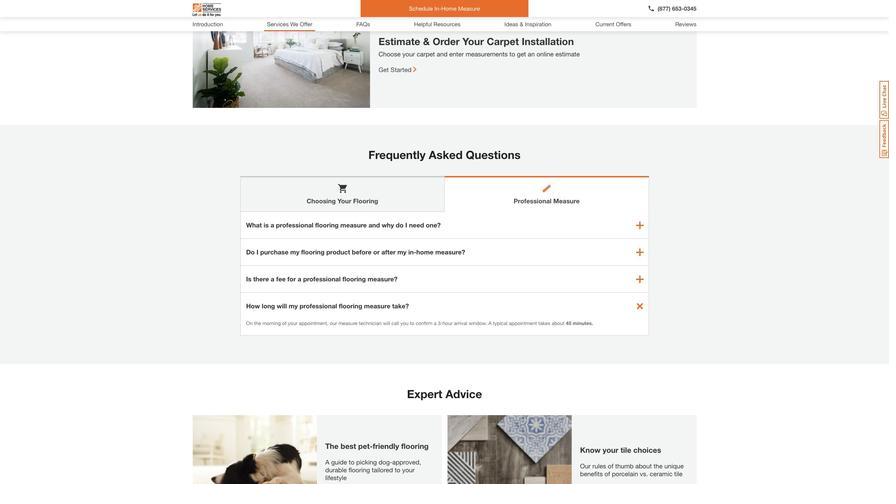 Task type: vqa. For each thing, say whether or not it's contained in the screenshot.
TRIM at bottom right
no



Task type: describe. For each thing, give the bounding box(es) containing it.
your down estimate
[[403, 50, 415, 58]]

a right is
[[271, 221, 274, 229]]

arrival
[[454, 320, 468, 326]]

long
[[262, 302, 275, 310]]

porcelain
[[612, 470, 639, 478]]

flooring inside a guide to picking dog-approved, durable flooring tailored to your lifestyle
[[349, 466, 370, 474]]

on the morning of your appointment, our measure technician will call you to confirm a 3-hour arrival window. a typical appointment takes about 45 minutes.
[[246, 320, 594, 326]]

services
[[267, 21, 289, 27]]

0345
[[684, 5, 697, 12]]

0 vertical spatial about
[[552, 320, 565, 326]]

helpful resources
[[414, 21, 461, 27]]

the best pet-friendly flooring
[[326, 442, 429, 451]]

is
[[246, 275, 252, 283]]

unique
[[665, 462, 684, 470]]

measurements
[[466, 50, 508, 58]]

schedule
[[409, 5, 433, 12]]

typical
[[493, 320, 508, 326]]

0 vertical spatial your
[[463, 36, 484, 47]]

current offers
[[596, 21, 632, 27]]

expert
[[407, 388, 443, 401]]

do
[[396, 221, 404, 229]]

how long will my professional flooring measure take?
[[246, 302, 409, 310]]

we
[[290, 21, 298, 27]]

best
[[341, 442, 356, 451]]

to right guide on the bottom of page
[[349, 459, 355, 466]]

a left 3-
[[434, 320, 437, 326]]

of right rules
[[608, 462, 614, 470]]

choose
[[379, 50, 401, 58]]

durable
[[326, 466, 347, 474]]

minutes.
[[573, 320, 594, 326]]

the inside our rules of thumb about the unique benefits of porcelain vs. ceramic tile
[[654, 462, 663, 470]]

schedule in-home measure
[[409, 5, 480, 12]]

lifestyle
[[326, 474, 347, 482]]

what is a professional flooring measure and why do i need one?
[[246, 221, 441, 229]]

questions
[[466, 148, 521, 162]]

a right for
[[298, 275, 302, 283]]

what
[[246, 221, 262, 229]]

vs.
[[640, 470, 649, 478]]

get started link
[[379, 66, 417, 74]]

(877) 653-0345 link
[[648, 4, 697, 13]]

is there a fee for a professional flooring measure?
[[246, 275, 398, 283]]

bedroom with carpet; orange carpet roll icon image
[[193, 1, 370, 108]]

flooring down choosing
[[315, 221, 339, 229]]

your inside a guide to picking dog-approved, durable flooring tailored to your lifestyle
[[402, 466, 415, 474]]

reviews
[[676, 21, 697, 27]]

get
[[379, 66, 389, 74]]

0 horizontal spatial the
[[254, 320, 261, 326]]

carpet
[[487, 36, 519, 47]]

1 horizontal spatial a
[[489, 320, 492, 326]]

introduction
[[193, 21, 223, 27]]

advice
[[446, 388, 482, 401]]

one?
[[426, 221, 441, 229]]

approved,
[[393, 459, 421, 466]]

feedback link image
[[880, 120, 890, 158]]

confirm
[[416, 320, 433, 326]]

enter
[[450, 50, 464, 58]]

know
[[581, 446, 601, 455]]

live chat image
[[880, 81, 890, 119]]

offer
[[300, 21, 313, 27]]

0 vertical spatial measure
[[341, 221, 367, 229]]

2 vertical spatial professional
[[300, 302, 337, 310]]

product
[[327, 248, 350, 256]]

in-
[[435, 5, 442, 12]]

ideas
[[505, 21, 519, 27]]

a guide to picking dog-approved, durable flooring tailored to your lifestyle
[[326, 459, 421, 482]]

faqs
[[357, 21, 370, 27]]

choices
[[634, 446, 662, 455]]

thumb
[[616, 462, 634, 470]]

1 horizontal spatial i
[[406, 221, 408, 229]]

(877) 653-0345
[[658, 5, 697, 12]]

to left get
[[510, 50, 516, 58]]

your left "appointment,"
[[288, 320, 298, 326]]

of right morning
[[282, 320, 287, 326]]

asked
[[429, 148, 463, 162]]

(877)
[[658, 5, 671, 12]]

choosing your flooring
[[307, 197, 378, 205]]

schedule in-home measure button
[[361, 0, 529, 17]]

0 horizontal spatial your
[[338, 197, 352, 205]]

our rules of thumb about the unique benefits of porcelain vs. ceramic tile
[[581, 462, 684, 478]]

0 horizontal spatial measure?
[[368, 275, 398, 283]]

flooring up 'technician'
[[339, 302, 363, 310]]

3-
[[438, 320, 443, 326]]

estimate
[[556, 50, 580, 58]]

appointment
[[509, 320, 537, 326]]

dog-
[[379, 459, 393, 466]]

choosing
[[307, 197, 336, 205]]

why
[[382, 221, 394, 229]]

flooring down do i purchase my flooring product before or after my in-home measure?
[[343, 275, 366, 283]]

inspiration
[[525, 21, 552, 27]]

how
[[246, 302, 260, 310]]



Task type: locate. For each thing, give the bounding box(es) containing it.
1 horizontal spatial about
[[636, 462, 652, 470]]

estimate & order your carpet installation
[[379, 36, 574, 47]]

measure? right the home
[[436, 248, 466, 256]]

0 horizontal spatial &
[[423, 36, 430, 47]]

your
[[463, 36, 484, 47], [338, 197, 352, 205]]

1 vertical spatial a
[[326, 459, 330, 466]]

my right purchase
[[290, 248, 300, 256]]

before
[[352, 248, 372, 256]]

flooring right guide on the bottom of page
[[349, 466, 370, 474]]

about inside our rules of thumb about the unique benefits of porcelain vs. ceramic tile
[[636, 462, 652, 470]]

tile right ceramic
[[675, 470, 683, 478]]

0 vertical spatial and
[[437, 50, 448, 58]]

a
[[271, 221, 274, 229], [271, 275, 275, 283], [298, 275, 302, 283], [434, 320, 437, 326]]

0 horizontal spatial tile
[[621, 446, 632, 455]]

1 vertical spatial the
[[654, 462, 663, 470]]

tile up thumb
[[621, 446, 632, 455]]

to right dog-
[[395, 466, 401, 474]]

i right "do"
[[257, 248, 259, 256]]

0 vertical spatial measure
[[458, 5, 480, 12]]

0 vertical spatial a
[[489, 320, 492, 326]]

frequently asked questions
[[369, 148, 521, 162]]

1 vertical spatial measure?
[[368, 275, 398, 283]]

1 vertical spatial tile
[[675, 470, 683, 478]]

0 horizontal spatial will
[[277, 302, 287, 310]]

resources
[[434, 21, 461, 27]]

after
[[382, 248, 396, 256]]

a left fee
[[271, 275, 275, 283]]

to
[[510, 50, 516, 58], [410, 320, 415, 326], [349, 459, 355, 466], [395, 466, 401, 474]]

get
[[517, 50, 526, 58]]

services we offer
[[267, 21, 313, 27]]

order
[[433, 36, 460, 47]]

0 horizontal spatial i
[[257, 248, 259, 256]]

2 vertical spatial measure
[[339, 320, 358, 326]]

tile inside our rules of thumb about the unique benefits of porcelain vs. ceramic tile
[[675, 470, 683, 478]]

and down 'order'
[[437, 50, 448, 58]]

current
[[596, 21, 615, 27]]

about left 45
[[552, 320, 565, 326]]

our
[[330, 320, 337, 326]]

0 vertical spatial measure?
[[436, 248, 466, 256]]

i
[[406, 221, 408, 229], [257, 248, 259, 256]]

picking
[[357, 459, 377, 466]]

0 horizontal spatial measure
[[458, 5, 480, 12]]

0 vertical spatial will
[[277, 302, 287, 310]]

measure down choosing your flooring
[[341, 221, 367, 229]]

frequently
[[369, 148, 426, 162]]

& for estimate
[[423, 36, 430, 47]]

1 vertical spatial and
[[369, 221, 380, 229]]

1 horizontal spatial the
[[654, 462, 663, 470]]

professional measure
[[514, 197, 580, 205]]

do it for you logo image
[[193, 0, 221, 20]]

1 vertical spatial about
[[636, 462, 652, 470]]

1 horizontal spatial tile
[[675, 470, 683, 478]]

a inside a guide to picking dog-approved, durable flooring tailored to your lifestyle
[[326, 459, 330, 466]]

blue and white tile; orange tile icon image
[[448, 416, 572, 484]]

1 horizontal spatial measure
[[554, 197, 580, 205]]

started
[[391, 66, 412, 74]]

1 horizontal spatial &
[[520, 21, 524, 27]]

get started
[[379, 66, 412, 74]]

tailored
[[372, 466, 393, 474]]

will left call
[[383, 320, 390, 326]]

professional up "appointment,"
[[300, 302, 337, 310]]

the
[[326, 442, 339, 451]]

measure up 'technician'
[[364, 302, 391, 310]]

installation
[[522, 36, 574, 47]]

1 vertical spatial measure
[[554, 197, 580, 205]]

you
[[401, 320, 409, 326]]

my left in-
[[398, 248, 407, 256]]

0 vertical spatial &
[[520, 21, 524, 27]]

my for do i purchase my flooring product before or after my in-home measure?
[[290, 248, 300, 256]]

guide
[[331, 459, 347, 466]]

1 vertical spatial measure
[[364, 302, 391, 310]]

professional right is
[[276, 221, 314, 229]]

1 vertical spatial &
[[423, 36, 430, 47]]

to right you
[[410, 320, 415, 326]]

your right dog-
[[402, 466, 415, 474]]

online
[[537, 50, 554, 58]]

0 horizontal spatial and
[[369, 221, 380, 229]]

measure right professional
[[554, 197, 580, 205]]

will
[[277, 302, 287, 310], [383, 320, 390, 326]]

45
[[566, 320, 572, 326]]

&
[[520, 21, 524, 27], [423, 36, 430, 47]]

black and white dog laying on white carpet; orange paw print icon image
[[193, 416, 317, 484]]

the
[[254, 320, 261, 326], [654, 462, 663, 470]]

window.
[[469, 320, 487, 326]]

purchase
[[260, 248, 289, 256]]

hour
[[443, 320, 453, 326]]

your
[[403, 50, 415, 58], [288, 320, 298, 326], [603, 446, 619, 455], [402, 466, 415, 474]]

0 horizontal spatial about
[[552, 320, 565, 326]]

our
[[581, 462, 591, 470]]

the left unique
[[654, 462, 663, 470]]

about down choices
[[636, 462, 652, 470]]

expert advice
[[407, 388, 482, 401]]

your up rules
[[603, 446, 619, 455]]

helpful
[[414, 21, 432, 27]]

my right "long"
[[289, 302, 298, 310]]

know your tile choices
[[581, 446, 662, 455]]

i right do
[[406, 221, 408, 229]]

benefits
[[581, 470, 603, 478]]

the right on
[[254, 320, 261, 326]]

do
[[246, 248, 255, 256]]

flooring left product on the left of the page
[[301, 248, 325, 256]]

my for how long will my professional flooring measure take?
[[289, 302, 298, 310]]

or
[[374, 248, 380, 256]]

measure
[[341, 221, 367, 229], [364, 302, 391, 310], [339, 320, 358, 326]]

& for ideas
[[520, 21, 524, 27]]

of
[[282, 320, 287, 326], [608, 462, 614, 470], [605, 470, 611, 478]]

flooring
[[353, 197, 378, 205]]

1 vertical spatial professional
[[303, 275, 341, 283]]

home
[[417, 248, 434, 256]]

1 horizontal spatial and
[[437, 50, 448, 58]]

choose your carpet and enter measurements to get an online estimate
[[379, 50, 580, 58]]

is
[[264, 221, 269, 229]]

flooring
[[315, 221, 339, 229], [301, 248, 325, 256], [343, 275, 366, 283], [339, 302, 363, 310], [402, 442, 429, 451], [349, 466, 370, 474]]

0 vertical spatial professional
[[276, 221, 314, 229]]

will right "long"
[[277, 302, 287, 310]]

0 vertical spatial i
[[406, 221, 408, 229]]

professional
[[276, 221, 314, 229], [303, 275, 341, 283], [300, 302, 337, 310]]

1 horizontal spatial will
[[383, 320, 390, 326]]

professional
[[514, 197, 552, 205]]

take?
[[392, 302, 409, 310]]

rules
[[593, 462, 607, 470]]

pet-
[[358, 442, 373, 451]]

1 vertical spatial i
[[257, 248, 259, 256]]

measure right 'our' at bottom left
[[339, 320, 358, 326]]

fee
[[276, 275, 286, 283]]

measure right "home"
[[458, 5, 480, 12]]

an
[[528, 50, 535, 58]]

professional up the how long will my professional flooring measure take?
[[303, 275, 341, 283]]

morning
[[263, 320, 281, 326]]

a
[[489, 320, 492, 326], [326, 459, 330, 466]]

takes
[[539, 320, 551, 326]]

a left "typical"
[[489, 320, 492, 326]]

technician
[[359, 320, 382, 326]]

653-
[[673, 5, 684, 12]]

in-
[[409, 248, 417, 256]]

home
[[442, 5, 457, 12]]

1 horizontal spatial measure?
[[436, 248, 466, 256]]

your up choose your carpet and enter measurements to get an online estimate
[[463, 36, 484, 47]]

0 vertical spatial the
[[254, 320, 261, 326]]

flooring up approved,
[[402, 442, 429, 451]]

1 vertical spatial your
[[338, 197, 352, 205]]

of right benefits at the bottom right of page
[[605, 470, 611, 478]]

your left flooring
[[338, 197, 352, 205]]

1 vertical spatial will
[[383, 320, 390, 326]]

and left why at the top
[[369, 221, 380, 229]]

a left guide on the bottom of page
[[326, 459, 330, 466]]

& up carpet in the left of the page
[[423, 36, 430, 47]]

0 vertical spatial tile
[[621, 446, 632, 455]]

offers
[[616, 21, 632, 27]]

measure inside button
[[458, 5, 480, 12]]

ideas & inspiration
[[505, 21, 552, 27]]

0 horizontal spatial a
[[326, 459, 330, 466]]

appointment,
[[299, 320, 329, 326]]

there
[[253, 275, 269, 283]]

& right ideas in the top right of the page
[[520, 21, 524, 27]]

1 horizontal spatial your
[[463, 36, 484, 47]]

measure? down after
[[368, 275, 398, 283]]



